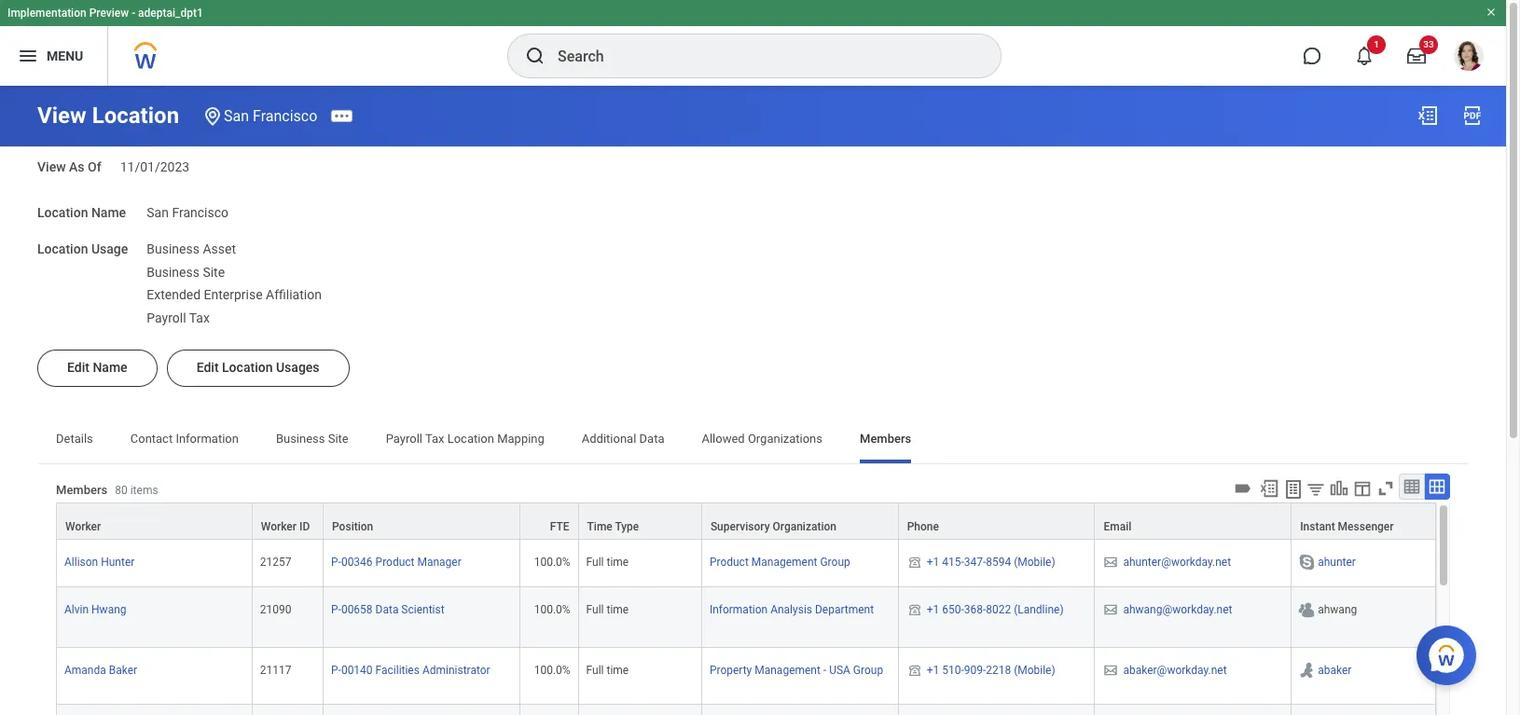 Task type: describe. For each thing, give the bounding box(es) containing it.
p-00658 data scientist
[[331, 603, 445, 616]]

3 cell from the left
[[324, 705, 520, 715]]

amanda baker link
[[64, 660, 137, 677]]

full time element for information
[[586, 600, 629, 616]]

amanda baker
[[64, 664, 137, 677]]

+1 for +1 650-368-8022 (landline)
[[927, 603, 939, 616]]

expand/collapse chart image
[[1329, 478, 1350, 499]]

full time for information analysis department
[[586, 603, 629, 616]]

phone image for +1 415-347-8594 (mobile)
[[906, 555, 923, 570]]

tag image
[[1233, 478, 1254, 499]]

ahunter@workday.net link
[[1123, 552, 1231, 569]]

00658
[[341, 603, 373, 616]]

alvin hwang
[[64, 603, 126, 616]]

alvin
[[64, 603, 89, 616]]

full time for property management - usa group
[[586, 664, 629, 677]]

location name
[[37, 205, 126, 220]]

payroll for payroll tax location mapping
[[386, 432, 422, 446]]

edit for edit name
[[67, 360, 89, 375]]

Search Workday  search field
[[558, 35, 963, 76]]

implementation
[[7, 7, 86, 20]]

415-
[[942, 556, 964, 569]]

allison hunter link
[[64, 552, 135, 569]]

p-00346 product manager
[[331, 556, 462, 569]]

business site inside items selected list
[[147, 264, 225, 279]]

department
[[815, 603, 874, 616]]

name for location name
[[91, 205, 126, 220]]

of
[[88, 159, 101, 174]]

asset
[[203, 241, 236, 256]]

0 vertical spatial data
[[639, 432, 665, 446]]

1 full time element from the top
[[586, 552, 629, 569]]

tax for payroll tax
[[189, 311, 210, 326]]

business site element
[[147, 261, 225, 279]]

100.0% for scientist
[[534, 603, 570, 616]]

property
[[710, 664, 752, 677]]

email
[[1104, 520, 1132, 533]]

extended
[[147, 288, 201, 302]]

tax for payroll tax location mapping
[[425, 432, 444, 446]]

abaker@workday.net
[[1123, 664, 1227, 677]]

organization
[[773, 520, 837, 533]]

fte button
[[520, 504, 578, 539]]

property management - usa group
[[710, 664, 883, 677]]

33
[[1424, 39, 1434, 49]]

hunter
[[101, 556, 135, 569]]

name for edit name
[[93, 360, 127, 375]]

search image
[[524, 45, 547, 67]]

san francisco for san francisco link
[[224, 107, 317, 125]]

0 vertical spatial export to excel image
[[1417, 104, 1439, 127]]

location down the location name
[[37, 241, 88, 256]]

manager
[[417, 556, 462, 569]]

time
[[587, 520, 613, 533]]

worker for worker
[[65, 520, 101, 533]]

ahwang@workday.net link
[[1123, 600, 1233, 616]]

additional data
[[582, 432, 665, 446]]

21090
[[260, 603, 291, 616]]

product management group
[[710, 556, 850, 569]]

position
[[332, 520, 373, 533]]

francisco for "location name" element
[[172, 205, 229, 220]]

business for business asset element
[[147, 241, 200, 256]]

payroll for payroll tax
[[147, 311, 186, 326]]

type
[[615, 520, 639, 533]]

email button
[[1095, 504, 1291, 539]]

table image
[[1403, 477, 1422, 496]]

analysis
[[771, 603, 812, 616]]

payroll tax element
[[147, 307, 210, 326]]

payroll tax
[[147, 311, 210, 326]]

edit location usages
[[196, 360, 320, 375]]

21117
[[260, 664, 291, 677]]

enterprise
[[204, 288, 263, 302]]

time for information analysis department
[[607, 603, 629, 616]]

+1 for +1 510-909-2218 (mobile)
[[927, 664, 939, 677]]

preview
[[89, 7, 129, 20]]

close environment banner image
[[1486, 7, 1497, 18]]

+1 510-909-2218 (mobile) link
[[927, 660, 1056, 677]]

00140
[[341, 664, 373, 677]]

worker button
[[57, 504, 252, 539]]

location up location usage
[[37, 205, 88, 220]]

0 horizontal spatial data
[[375, 603, 399, 616]]

row containing worker
[[56, 503, 1436, 540]]

510-
[[942, 664, 964, 677]]

2218
[[986, 664, 1011, 677]]

justify image
[[17, 45, 39, 67]]

4 cell from the left
[[520, 705, 579, 715]]

view for view as of
[[37, 159, 66, 174]]

phone image for +1 650-368-8022 (landline)
[[906, 602, 923, 617]]

mail image for ahunter@workday.net
[[1103, 555, 1120, 570]]

tab list inside view location main content
[[37, 419, 1469, 463]]

p-00140 facilities administrator
[[331, 664, 490, 677]]

contact
[[130, 432, 173, 446]]

export to worksheets image
[[1283, 478, 1305, 501]]

+1 415-347-8594 (mobile) link
[[927, 552, 1056, 569]]

click to view/edit grid preferences image
[[1353, 478, 1373, 499]]

menu button
[[0, 26, 108, 86]]

san for "location name" element
[[147, 205, 169, 220]]

location up view as of element
[[92, 103, 179, 129]]

allison hunter
[[64, 556, 135, 569]]

33 button
[[1396, 35, 1438, 76]]

extended enterprise affiliation
[[147, 288, 322, 302]]

1 time from the top
[[607, 556, 629, 569]]

administrator
[[422, 664, 490, 677]]

view as of element
[[120, 148, 189, 176]]

information analysis department link
[[710, 600, 874, 616]]

(mobile) for +1 510-909-2218 (mobile)
[[1014, 664, 1056, 677]]

1 product from the left
[[375, 556, 415, 569]]

messenger
[[1338, 520, 1394, 533]]

1 button
[[1344, 35, 1386, 76]]

worker id
[[261, 520, 310, 533]]

fullscreen image
[[1376, 478, 1396, 499]]

as
[[69, 159, 85, 174]]

adeptai_dpt1
[[138, 7, 203, 20]]

management for product
[[752, 556, 818, 569]]

7 cell from the left
[[899, 705, 1095, 715]]

menu
[[47, 48, 83, 63]]

1 cell from the left
[[56, 705, 253, 715]]

row containing allison hunter
[[56, 540, 1436, 588]]

location inside edit location usages button
[[222, 360, 273, 375]]

select to filter grid data image
[[1306, 479, 1326, 499]]

site inside tab list
[[328, 432, 349, 446]]

- for usa
[[823, 664, 827, 677]]

allowed organizations
[[702, 432, 823, 446]]

00346
[[341, 556, 373, 569]]

supervisory organization button
[[702, 504, 898, 539]]

full for property
[[586, 664, 604, 677]]

80
[[115, 484, 128, 497]]

toolbar inside view location main content
[[1230, 474, 1450, 503]]

phone
[[907, 520, 939, 533]]

inbox large image
[[1408, 47, 1426, 65]]

edit for edit location usages
[[196, 360, 219, 375]]

p- for 00346
[[331, 556, 341, 569]]

phone button
[[899, 504, 1095, 539]]

members 80 items
[[56, 483, 158, 497]]

location name element
[[147, 194, 229, 222]]

650-
[[942, 603, 964, 616]]

property management - usa group link
[[710, 660, 883, 677]]



Task type: vqa. For each thing, say whether or not it's contained in the screenshot.
Advanced Search button
no



Task type: locate. For each thing, give the bounding box(es) containing it.
1 horizontal spatial tax
[[425, 432, 444, 446]]

2 row from the top
[[56, 540, 1436, 588]]

mapping
[[497, 432, 545, 446]]

information left analysis
[[710, 603, 768, 616]]

1 vertical spatial 100.0%
[[534, 603, 570, 616]]

p-00140 facilities administrator link
[[331, 660, 490, 677]]

0 vertical spatial site
[[203, 264, 225, 279]]

1 horizontal spatial business site
[[276, 432, 349, 446]]

+1 left 650-
[[927, 603, 939, 616]]

(mobile) for +1 415-347-8594 (mobile)
[[1014, 556, 1056, 569]]

location
[[92, 103, 179, 129], [37, 205, 88, 220], [37, 241, 88, 256], [222, 360, 273, 375], [447, 432, 494, 446]]

members
[[860, 432, 912, 446], [56, 483, 108, 497]]

0 vertical spatial 100.0%
[[534, 556, 570, 569]]

2 vertical spatial 100.0%
[[534, 664, 570, 677]]

francisco inside "location name" element
[[172, 205, 229, 220]]

2 vertical spatial time
[[607, 664, 629, 677]]

0 vertical spatial tax
[[189, 311, 210, 326]]

0 horizontal spatial group
[[820, 556, 850, 569]]

p-00346 product manager link
[[331, 552, 462, 569]]

row
[[56, 503, 1436, 540], [56, 540, 1436, 588], [56, 588, 1436, 648], [56, 648, 1436, 705], [56, 705, 1436, 715]]

row down analysis
[[56, 648, 1436, 705]]

0 vertical spatial full
[[586, 556, 604, 569]]

1 vertical spatial group
[[853, 664, 883, 677]]

6 cell from the left
[[702, 705, 899, 715]]

0 horizontal spatial francisco
[[172, 205, 229, 220]]

phone image left 650-
[[906, 602, 923, 617]]

business site
[[147, 264, 225, 279], [276, 432, 349, 446]]

row up property
[[56, 588, 1436, 648]]

2 view from the top
[[37, 159, 66, 174]]

1 mail image from the top
[[1103, 555, 1120, 570]]

view printable version (pdf) image
[[1462, 104, 1484, 127]]

ahwang
[[1318, 603, 1357, 616]]

1 vertical spatial (mobile)
[[1014, 664, 1056, 677]]

hwang
[[91, 603, 126, 616]]

1 worker from the left
[[65, 520, 101, 533]]

row containing alvin hwang
[[56, 588, 1436, 648]]

worker id button
[[253, 504, 323, 539]]

0 horizontal spatial site
[[203, 264, 225, 279]]

product right 00346
[[375, 556, 415, 569]]

1 horizontal spatial san
[[224, 107, 249, 125]]

view location
[[37, 103, 179, 129]]

name inside 'button'
[[93, 360, 127, 375]]

1 vertical spatial phone image
[[906, 602, 923, 617]]

contact information
[[130, 432, 239, 446]]

1 vertical spatial business
[[147, 264, 200, 279]]

data right 00658
[[375, 603, 399, 616]]

1 +1 from the top
[[927, 556, 939, 569]]

edit down payroll tax
[[196, 360, 219, 375]]

1 vertical spatial view
[[37, 159, 66, 174]]

0 vertical spatial francisco
[[253, 107, 317, 125]]

+1 650-368-8022 (landline)
[[927, 603, 1064, 616]]

payroll down extended
[[147, 311, 186, 326]]

view left as
[[37, 159, 66, 174]]

business site down business asset
[[147, 264, 225, 279]]

- left the usa
[[823, 664, 827, 677]]

export to excel image left the view printable version (pdf) image
[[1417, 104, 1439, 127]]

payroll inside items selected list
[[147, 311, 186, 326]]

2 vertical spatial p-
[[331, 664, 341, 677]]

2 mail image from the top
[[1103, 602, 1120, 617]]

management
[[752, 556, 818, 569], [755, 664, 821, 677]]

2 edit from the left
[[196, 360, 219, 375]]

1 vertical spatial information
[[710, 603, 768, 616]]

time for property management - usa group
[[607, 664, 629, 677]]

3 row from the top
[[56, 588, 1436, 648]]

2 product from the left
[[710, 556, 749, 569]]

1 vertical spatial site
[[328, 432, 349, 446]]

location image
[[202, 105, 224, 127]]

view location main content
[[0, 86, 1506, 715]]

export to excel image left export to worksheets image
[[1259, 478, 1280, 499]]

1 vertical spatial business site
[[276, 432, 349, 446]]

(mobile) inside the +1 510-909-2218 (mobile) link
[[1014, 664, 1056, 677]]

1 full time from the top
[[586, 556, 629, 569]]

2 full time from the top
[[586, 603, 629, 616]]

management inside product management group link
[[752, 556, 818, 569]]

management for property
[[755, 664, 821, 677]]

full time element for property
[[586, 660, 629, 677]]

0 horizontal spatial members
[[56, 483, 108, 497]]

0 vertical spatial mail image
[[1103, 555, 1120, 570]]

1 horizontal spatial payroll
[[386, 432, 422, 446]]

3 full time from the top
[[586, 664, 629, 677]]

francisco right location icon
[[253, 107, 317, 125]]

group
[[820, 556, 850, 569], [853, 664, 883, 677]]

1 phone image from the top
[[906, 555, 923, 570]]

notifications large image
[[1355, 47, 1374, 65]]

1 vertical spatial name
[[93, 360, 127, 375]]

abaker
[[1318, 664, 1352, 677]]

+1 left 415-
[[927, 556, 939, 569]]

cell
[[56, 705, 253, 715], [253, 705, 324, 715], [324, 705, 520, 715], [520, 705, 579, 715], [579, 705, 702, 715], [702, 705, 899, 715], [899, 705, 1095, 715], [1095, 705, 1292, 715], [1292, 705, 1436, 715]]

mail image left "abaker@workday.net"
[[1103, 663, 1120, 678]]

1 horizontal spatial -
[[823, 664, 827, 677]]

edit inside 'button'
[[67, 360, 89, 375]]

edit inside button
[[196, 360, 219, 375]]

edit up details
[[67, 360, 89, 375]]

1 vertical spatial p-
[[331, 603, 341, 616]]

p- right 21117
[[331, 664, 341, 677]]

expand table image
[[1428, 477, 1447, 496]]

2 cell from the left
[[253, 705, 324, 715]]

san francisco link
[[224, 107, 317, 125]]

business asset
[[147, 241, 236, 256]]

francisco for san francisco link
[[253, 107, 317, 125]]

1 view from the top
[[37, 103, 86, 129]]

3 time from the top
[[607, 664, 629, 677]]

view for view location
[[37, 103, 86, 129]]

2 vertical spatial full time element
[[586, 660, 629, 677]]

tax down extended
[[189, 311, 210, 326]]

1 edit from the left
[[67, 360, 89, 375]]

site up the 'position'
[[328, 432, 349, 446]]

1 p- from the top
[[331, 556, 341, 569]]

2 vertical spatial full time
[[586, 664, 629, 677]]

business up business site element
[[147, 241, 200, 256]]

1 horizontal spatial information
[[710, 603, 768, 616]]

2 worker from the left
[[261, 520, 297, 533]]

edit
[[67, 360, 89, 375], [196, 360, 219, 375]]

name
[[91, 205, 126, 220], [93, 360, 127, 375]]

-
[[132, 7, 135, 20], [823, 664, 827, 677]]

business down usages
[[276, 432, 325, 446]]

allowed
[[702, 432, 745, 446]]

2 time from the top
[[607, 603, 629, 616]]

location inside tab list
[[447, 432, 494, 446]]

2 +1 from the top
[[927, 603, 939, 616]]

3 p- from the top
[[331, 664, 341, 677]]

p-00658 data scientist link
[[331, 600, 445, 616]]

1 horizontal spatial product
[[710, 556, 749, 569]]

(mobile) right 8594
[[1014, 556, 1056, 569]]

2 p- from the top
[[331, 603, 341, 616]]

phone image down phone
[[906, 555, 923, 570]]

1 vertical spatial full
[[586, 603, 604, 616]]

business asset element
[[147, 238, 236, 256]]

5 cell from the left
[[579, 705, 702, 715]]

san inside "location name" element
[[147, 205, 169, 220]]

site down asset
[[203, 264, 225, 279]]

(mobile) inside +1 415-347-8594 (mobile) link
[[1014, 556, 1056, 569]]

mail image for abaker@workday.net
[[1103, 663, 1120, 678]]

21257
[[260, 556, 291, 569]]

business
[[147, 241, 200, 256], [147, 264, 200, 279], [276, 432, 325, 446]]

business for business site element
[[147, 264, 200, 279]]

1 horizontal spatial data
[[639, 432, 665, 446]]

full
[[586, 556, 604, 569], [586, 603, 604, 616], [586, 664, 604, 677]]

- for adeptai_dpt1
[[132, 7, 135, 20]]

amanda
[[64, 664, 106, 677]]

location left usages
[[222, 360, 273, 375]]

tab list
[[37, 419, 1469, 463]]

msn image
[[1298, 601, 1316, 619]]

1 vertical spatial data
[[375, 603, 399, 616]]

full time
[[586, 556, 629, 569], [586, 603, 629, 616], [586, 664, 629, 677]]

profile logan mcneil image
[[1454, 41, 1484, 75]]

phone image
[[906, 555, 923, 570], [906, 602, 923, 617], [906, 663, 923, 678]]

1 vertical spatial +1
[[927, 603, 939, 616]]

full time element
[[586, 552, 629, 569], [586, 600, 629, 616], [586, 660, 629, 677]]

information inside information analysis department link
[[710, 603, 768, 616]]

product management group link
[[710, 552, 850, 569]]

edit name button
[[37, 350, 157, 387]]

business inside tab list
[[276, 432, 325, 446]]

members for members
[[860, 432, 912, 446]]

instant
[[1300, 520, 1335, 533]]

p- down the 'position'
[[331, 556, 341, 569]]

4 row from the top
[[56, 648, 1436, 705]]

ahwang element
[[1318, 600, 1357, 616]]

instant messenger
[[1300, 520, 1394, 533]]

management inside the property management - usa group link
[[755, 664, 821, 677]]

2 vertical spatial full
[[586, 664, 604, 677]]

1 full from the top
[[586, 556, 604, 569]]

menu banner
[[0, 0, 1506, 86]]

payroll up position popup button
[[386, 432, 422, 446]]

allison
[[64, 556, 98, 569]]

100.0% for manager
[[534, 556, 570, 569]]

2 full time element from the top
[[586, 600, 629, 616]]

full for information
[[586, 603, 604, 616]]

mail image left ahwang@workday.net
[[1103, 602, 1120, 617]]

3 100.0% from the top
[[534, 664, 570, 677]]

2 vertical spatial business
[[276, 432, 325, 446]]

san for san francisco link
[[224, 107, 249, 125]]

members inside tab list
[[860, 432, 912, 446]]

100.0% for administrator
[[534, 664, 570, 677]]

details
[[56, 432, 93, 446]]

product
[[375, 556, 415, 569], [710, 556, 749, 569]]

0 vertical spatial business site
[[147, 264, 225, 279]]

9 cell from the left
[[1292, 705, 1436, 715]]

347-
[[964, 556, 986, 569]]

3 full time element from the top
[[586, 660, 629, 677]]

0 vertical spatial information
[[176, 432, 239, 446]]

1 vertical spatial tax
[[425, 432, 444, 446]]

1 vertical spatial san francisco
[[147, 205, 229, 220]]

data
[[639, 432, 665, 446], [375, 603, 399, 616]]

business site down usages
[[276, 432, 349, 446]]

3 phone image from the top
[[906, 663, 923, 678]]

0 horizontal spatial product
[[375, 556, 415, 569]]

1 horizontal spatial site
[[328, 432, 349, 446]]

supervisory organization
[[711, 520, 837, 533]]

1 100.0% from the top
[[534, 556, 570, 569]]

worker left id at the left
[[261, 520, 297, 533]]

0 vertical spatial full time
[[586, 556, 629, 569]]

ahwang@workday.net
[[1123, 603, 1233, 616]]

2 vertical spatial mail image
[[1103, 663, 1120, 678]]

0 vertical spatial name
[[91, 205, 126, 220]]

ahunter
[[1318, 556, 1356, 569]]

payroll tax location mapping
[[386, 432, 545, 446]]

1 vertical spatial full time element
[[586, 600, 629, 616]]

instant messenger button
[[1292, 504, 1436, 539]]

0 horizontal spatial payroll
[[147, 311, 186, 326]]

francisco up business asset element
[[172, 205, 229, 220]]

0 vertical spatial -
[[132, 7, 135, 20]]

3 mail image from the top
[[1103, 663, 1120, 678]]

data right additional at the bottom of the page
[[639, 432, 665, 446]]

name up usage
[[91, 205, 126, 220]]

edit name
[[67, 360, 127, 375]]

0 vertical spatial san francisco
[[224, 107, 317, 125]]

p- for 00658
[[331, 603, 341, 616]]

8594
[[986, 556, 1011, 569]]

0 vertical spatial +1
[[927, 556, 939, 569]]

view up view as of
[[37, 103, 86, 129]]

0 horizontal spatial tax
[[189, 311, 210, 326]]

1 vertical spatial payroll
[[386, 432, 422, 446]]

0 vertical spatial phone image
[[906, 555, 923, 570]]

0 vertical spatial view
[[37, 103, 86, 129]]

worker up the allison
[[65, 520, 101, 533]]

payroll
[[147, 311, 186, 326], [386, 432, 422, 446]]

usa
[[829, 664, 851, 677]]

abaker link
[[1318, 660, 1352, 677]]

8 cell from the left
[[1095, 705, 1292, 715]]

mail image down email
[[1103, 555, 1120, 570]]

1 vertical spatial time
[[607, 603, 629, 616]]

items
[[130, 484, 158, 497]]

+1 510-909-2218 (mobile)
[[927, 664, 1056, 677]]

+1 650-368-8022 (landline) link
[[927, 600, 1064, 616]]

implementation preview -   adeptai_dpt1
[[7, 7, 203, 20]]

0 vertical spatial payroll
[[147, 311, 186, 326]]

time type
[[587, 520, 639, 533]]

alvin hwang link
[[64, 600, 126, 616]]

2 vertical spatial +1
[[927, 664, 939, 677]]

information
[[176, 432, 239, 446], [710, 603, 768, 616]]

mail image
[[1103, 555, 1120, 570], [1103, 602, 1120, 617], [1103, 663, 1120, 678]]

1 (mobile) from the top
[[1014, 556, 1056, 569]]

1 horizontal spatial export to excel image
[[1417, 104, 1439, 127]]

3 +1 from the top
[[927, 664, 939, 677]]

+1 415-347-8594 (mobile)
[[927, 556, 1056, 569]]

0 vertical spatial (mobile)
[[1014, 556, 1056, 569]]

information analysis department
[[710, 603, 874, 616]]

0 horizontal spatial -
[[132, 7, 135, 20]]

export to excel image
[[1417, 104, 1439, 127], [1259, 478, 1280, 499]]

ahunter@workday.net
[[1123, 556, 1231, 569]]

toolbar
[[1230, 474, 1450, 503]]

1 horizontal spatial francisco
[[253, 107, 317, 125]]

0 vertical spatial time
[[607, 556, 629, 569]]

tax up position popup button
[[425, 432, 444, 446]]

5 row from the top
[[56, 705, 1436, 715]]

usages
[[276, 360, 320, 375]]

time
[[607, 556, 629, 569], [607, 603, 629, 616], [607, 664, 629, 677]]

+1 left 510-
[[927, 664, 939, 677]]

+1
[[927, 556, 939, 569], [927, 603, 939, 616], [927, 664, 939, 677]]

- inside menu banner
[[132, 7, 135, 20]]

2 100.0% from the top
[[534, 603, 570, 616]]

management down supervisory organization
[[752, 556, 818, 569]]

name up details
[[93, 360, 127, 375]]

0 vertical spatial group
[[820, 556, 850, 569]]

row down the supervisory on the bottom of the page
[[56, 540, 1436, 588]]

san francisco for "location name" element
[[147, 205, 229, 220]]

baker
[[109, 664, 137, 677]]

ahunter link
[[1318, 552, 1356, 569]]

information right contact
[[176, 432, 239, 446]]

phone image for +1 510-909-2218 (mobile)
[[906, 663, 923, 678]]

members for members 80 items
[[56, 483, 108, 497]]

organizations
[[748, 432, 823, 446]]

0 vertical spatial full time element
[[586, 552, 629, 569]]

0 vertical spatial business
[[147, 241, 200, 256]]

san
[[224, 107, 249, 125], [147, 205, 169, 220]]

mail image for ahwang@workday.net
[[1103, 602, 1120, 617]]

worker for worker id
[[261, 520, 297, 533]]

business up extended
[[147, 264, 200, 279]]

0 vertical spatial p-
[[331, 556, 341, 569]]

+1 for +1 415-347-8594 (mobile)
[[927, 556, 939, 569]]

p- down 00346
[[331, 603, 341, 616]]

product down the supervisory on the bottom of the page
[[710, 556, 749, 569]]

0 horizontal spatial export to excel image
[[1259, 478, 1280, 499]]

time type button
[[579, 504, 701, 539]]

2 vertical spatial phone image
[[906, 663, 923, 678]]

0 vertical spatial members
[[860, 432, 912, 446]]

3 full from the top
[[586, 664, 604, 677]]

1 vertical spatial export to excel image
[[1259, 478, 1280, 499]]

1 row from the top
[[56, 503, 1436, 540]]

- right preview
[[132, 7, 135, 20]]

1 vertical spatial full time
[[586, 603, 629, 616]]

group right the usa
[[853, 664, 883, 677]]

affiliation
[[266, 288, 322, 302]]

2 full from the top
[[586, 603, 604, 616]]

management left the usa
[[755, 664, 821, 677]]

1 vertical spatial mail image
[[1103, 602, 1120, 617]]

1 vertical spatial -
[[823, 664, 827, 677]]

1 vertical spatial management
[[755, 664, 821, 677]]

0 horizontal spatial san
[[147, 205, 169, 220]]

phone image left 510-
[[906, 663, 923, 678]]

0 horizontal spatial information
[[176, 432, 239, 446]]

items selected list
[[147, 238, 352, 327]]

usage
[[91, 241, 128, 256]]

edit location usages button
[[167, 350, 349, 387]]

abaker@workday.net link
[[1123, 660, 1227, 677]]

1 horizontal spatial group
[[853, 664, 883, 677]]

supervisory
[[711, 520, 770, 533]]

0 horizontal spatial worker
[[65, 520, 101, 533]]

location left mapping
[[447, 432, 494, 446]]

- inside view location main content
[[823, 664, 827, 677]]

row down property
[[56, 705, 1436, 715]]

2 (mobile) from the top
[[1014, 664, 1056, 677]]

0 horizontal spatial business site
[[147, 264, 225, 279]]

1 horizontal spatial members
[[860, 432, 912, 446]]

11/01/2023
[[120, 159, 189, 174]]

skype image
[[1298, 553, 1316, 572]]

1 horizontal spatial edit
[[196, 360, 219, 375]]

site inside items selected list
[[203, 264, 225, 279]]

1 vertical spatial francisco
[[172, 205, 229, 220]]

0 vertical spatial management
[[752, 556, 818, 569]]

tax inside items selected list
[[189, 311, 210, 326]]

0 vertical spatial san
[[224, 107, 249, 125]]

(mobile) right 2218
[[1014, 664, 1056, 677]]

1 horizontal spatial worker
[[261, 520, 297, 533]]

francisco
[[253, 107, 317, 125], [172, 205, 229, 220]]

extended enterprise affiliation element
[[147, 284, 322, 302]]

aim image
[[1298, 661, 1316, 680]]

row up product management group link
[[56, 503, 1436, 540]]

0 horizontal spatial edit
[[67, 360, 89, 375]]

p- for 00140
[[331, 664, 341, 677]]

row containing amanda baker
[[56, 648, 1436, 705]]

fte
[[550, 520, 570, 533]]

368-
[[964, 603, 986, 616]]

1 vertical spatial san
[[147, 205, 169, 220]]

site
[[203, 264, 225, 279], [328, 432, 349, 446]]

1 vertical spatial members
[[56, 483, 108, 497]]

tab list containing details
[[37, 419, 1469, 463]]

2 phone image from the top
[[906, 602, 923, 617]]

group down organization
[[820, 556, 850, 569]]



